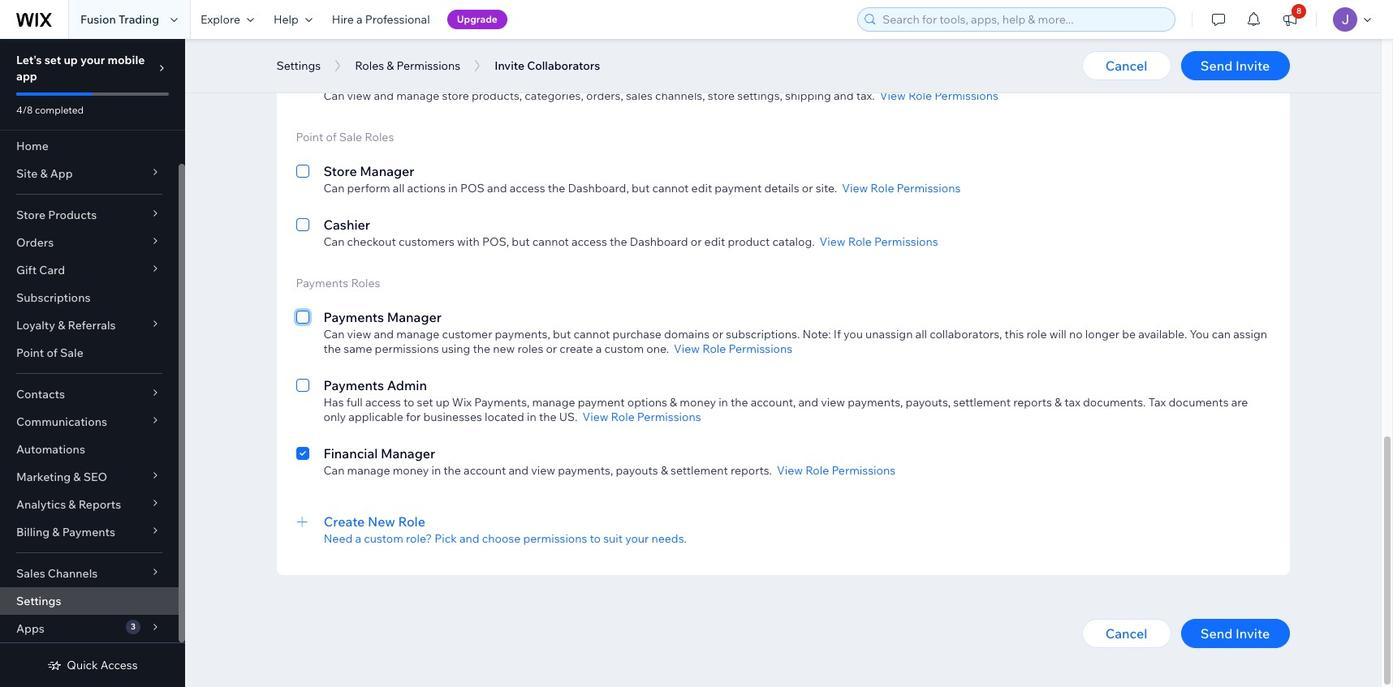 Task type: locate. For each thing, give the bounding box(es) containing it.
view role permissions button down the site.
[[820, 235, 938, 249]]

payment left details
[[715, 181, 762, 196]]

0 vertical spatial cancel
[[1106, 58, 1147, 74]]

up left 'wix' at the left of page
[[436, 395, 450, 410]]

0 vertical spatial store
[[324, 71, 357, 87]]

but for cashier
[[512, 235, 530, 249]]

store up orders
[[16, 208, 46, 222]]

settings down stores
[[276, 58, 321, 73]]

manager inside store manager can perform all actions in pos and access the dashboard, but cannot edit payment details or site. view role permissions
[[360, 163, 415, 179]]

view inside store manager can view and manage store products, categories, orders, sales channels, store settings, shipping and tax. view role permissions
[[880, 88, 906, 103]]

0 vertical spatial all
[[393, 181, 405, 196]]

1 vertical spatial payment
[[578, 395, 625, 410]]

2 horizontal spatial access
[[572, 235, 607, 249]]

1 horizontal spatial permissions
[[523, 532, 587, 546]]

1 horizontal spatial payment
[[715, 181, 762, 196]]

roles down hire
[[333, 37, 362, 52]]

of inside sidebar "element"
[[47, 346, 58, 360]]

send invite button for second 'cancel' button from the top of the page
[[1181, 619, 1290, 649]]

permissions inside store manager can perform all actions in pos and access the dashboard, but cannot edit payment details or site. view role permissions
[[897, 181, 961, 196]]

1 send from the top
[[1201, 58, 1233, 74]]

and inside store manager can perform all actions in pos and access the dashboard, but cannot edit payment details or site. view role permissions
[[487, 181, 507, 196]]

store inside "popup button"
[[16, 208, 46, 222]]

1 vertical spatial point
[[16, 346, 44, 360]]

settlement left "reports."
[[671, 464, 728, 478]]

sale for point of sale roles
[[339, 130, 362, 145]]

& inside button
[[387, 58, 394, 73]]

role inside cashier can checkout customers with pos, but cannot access the dashboard or edit product catalog. view role permissions
[[848, 235, 872, 249]]

1 store from the left
[[442, 88, 469, 103]]

and inside create new role need a custom role? pick and choose permissions to suit your needs.
[[459, 532, 479, 546]]

needs.
[[652, 532, 687, 546]]

1 horizontal spatial money
[[680, 395, 716, 410]]

to left suit
[[590, 532, 601, 546]]

1 horizontal spatial custom
[[604, 342, 644, 356]]

0 vertical spatial your
[[80, 53, 105, 67]]

manage
[[396, 88, 439, 103], [396, 327, 439, 342], [532, 395, 575, 410], [347, 464, 390, 478]]

store for store products
[[16, 208, 46, 222]]

payments,
[[474, 395, 530, 410]]

the
[[548, 181, 565, 196], [610, 235, 627, 249], [324, 342, 341, 356], [473, 342, 490, 356], [731, 395, 748, 410], [539, 410, 557, 425], [444, 464, 461, 478]]

manager
[[360, 71, 415, 87], [360, 163, 415, 179], [387, 309, 442, 326], [381, 446, 435, 462]]

1 horizontal spatial access
[[510, 181, 545, 196]]

in inside financial manager can manage money in the account and view payments, payouts & settlement reports. view role permissions
[[431, 464, 441, 478]]

1 send invite button from the top
[[1181, 51, 1290, 80]]

0 vertical spatial payments,
[[495, 327, 550, 342]]

point inside point of sale link
[[16, 346, 44, 360]]

Search for tools, apps, help & more... field
[[878, 8, 1170, 31]]

products,
[[472, 88, 522, 103]]

cannot
[[652, 181, 689, 196], [532, 235, 569, 249], [573, 327, 610, 342]]

of for point of sale roles
[[326, 130, 337, 145]]

1 horizontal spatial set
[[417, 395, 433, 410]]

up
[[64, 53, 78, 67], [436, 395, 450, 410]]

0 vertical spatial point
[[296, 130, 323, 145]]

a
[[356, 12, 363, 27], [596, 342, 602, 356], [355, 532, 361, 546]]

cannot inside cashier can checkout customers with pos, but cannot access the dashboard or edit product catalog. view role permissions
[[532, 235, 569, 249]]

of
[[326, 130, 337, 145], [47, 346, 58, 360]]

and right pos
[[487, 181, 507, 196]]

the left 'dashboard'
[[610, 235, 627, 249]]

1 vertical spatial a
[[596, 342, 602, 356]]

payments, inside can view and manage customer payments, but cannot purchase domains or subscriptions. note: if you unassign all collaborators, this role will no longer be available. you can assign the same permissions using the new roles or create a custom one.
[[495, 327, 550, 342]]

1 horizontal spatial sale
[[339, 130, 362, 145]]

store down stores roles
[[324, 71, 357, 87]]

quick
[[67, 658, 98, 673]]

upgrade
[[457, 13, 498, 25]]

but right pos,
[[512, 235, 530, 249]]

1 vertical spatial permissions
[[523, 532, 587, 546]]

or right domains
[[712, 327, 723, 342]]

1 vertical spatial cancel button
[[1082, 619, 1171, 649]]

0 vertical spatial edit
[[691, 181, 712, 196]]

1 vertical spatial send invite button
[[1181, 619, 1290, 649]]

sidebar element
[[0, 39, 185, 688]]

pos,
[[482, 235, 509, 249]]

manage inside financial manager can manage money in the account and view payments, payouts & settlement reports. view role permissions
[[347, 464, 390, 478]]

manage down financial
[[347, 464, 390, 478]]

0 vertical spatial send invite
[[1201, 58, 1270, 74]]

manager for store manager can view and manage store products, categories, orders, sales channels, store settings, shipping and tax. view role permissions
[[360, 71, 415, 87]]

view right the 'us.'
[[583, 410, 608, 425]]

loyalty
[[16, 318, 55, 333]]

& inside popup button
[[40, 166, 48, 181]]

permissions inside can view and manage customer payments, but cannot purchase domains or subscriptions. note: if you unassign all collaborators, this role will no longer be available. you can assign the same permissions using the new roles or create a custom one.
[[375, 342, 439, 356]]

manage inside can view and manage customer payments, but cannot purchase domains or subscriptions. note: if you unassign all collaborators, this role will no longer be available. you can assign the same permissions using the new roles or create a custom one.
[[396, 327, 439, 342]]

2 vertical spatial cannot
[[573, 327, 610, 342]]

but inside store manager can perform all actions in pos and access the dashboard, but cannot edit payment details or site. view role permissions
[[632, 181, 650, 196]]

0 horizontal spatial of
[[47, 346, 58, 360]]

cancel button
[[1082, 51, 1171, 80], [1082, 619, 1171, 649]]

product
[[728, 235, 770, 249]]

None checkbox
[[296, 69, 309, 103], [296, 308, 309, 356], [296, 69, 309, 103], [296, 308, 309, 356]]

1 vertical spatial payments,
[[848, 395, 903, 410]]

to inside has full access to set up wix payments, manage payment options & money in the account, and view payments, payouts, settlement reports & tax documents. tax documents are only applicable for businesses located in the us.
[[403, 395, 414, 410]]

view inside cashier can checkout customers with pos, but cannot access the dashboard or edit product catalog. view role permissions
[[820, 235, 846, 249]]

access right pos
[[510, 181, 545, 196]]

1 horizontal spatial cannot
[[573, 327, 610, 342]]

1 vertical spatial to
[[590, 532, 601, 546]]

manager inside financial manager can manage money in the account and view payments, payouts & settlement reports. view role permissions
[[381, 446, 435, 462]]

send invite
[[1201, 58, 1270, 74], [1201, 626, 1270, 642]]

point
[[296, 130, 323, 145], [16, 346, 44, 360]]

payouts
[[616, 464, 658, 478]]

set
[[44, 53, 61, 67], [417, 395, 433, 410]]

view inside financial manager can manage money in the account and view payments, payouts & settlement reports. view role permissions
[[777, 464, 803, 478]]

1 send invite from the top
[[1201, 58, 1270, 74]]

app
[[16, 69, 37, 84]]

0 horizontal spatial permissions
[[375, 342, 439, 356]]

2 vertical spatial but
[[553, 327, 571, 342]]

edit
[[691, 181, 712, 196], [704, 235, 725, 249]]

store left settings,
[[708, 88, 735, 103]]

roles & permissions button
[[347, 54, 469, 78]]

0 horizontal spatial cannot
[[532, 235, 569, 249]]

create new role need a custom role? pick and choose permissions to suit your needs.
[[324, 514, 687, 546]]

applicable
[[349, 410, 403, 425]]

contacts
[[16, 387, 65, 402]]

0 horizontal spatial money
[[393, 464, 429, 478]]

custom left one.
[[604, 342, 644, 356]]

1 vertical spatial store
[[324, 163, 357, 179]]

sale up perform
[[339, 130, 362, 145]]

0 horizontal spatial payment
[[578, 395, 625, 410]]

0 vertical spatial send
[[1201, 58, 1233, 74]]

settlement inside financial manager can manage money in the account and view payments, payouts & settlement reports. view role permissions
[[671, 464, 728, 478]]

suit
[[603, 532, 623, 546]]

sale down loyalty & referrals
[[60, 346, 83, 360]]

payments up same at left
[[324, 309, 384, 326]]

access inside store manager can perform all actions in pos and access the dashboard, but cannot edit payment details or site. view role permissions
[[510, 181, 545, 196]]

0 vertical spatial payment
[[715, 181, 762, 196]]

0 horizontal spatial settings
[[16, 594, 61, 609]]

sales channels button
[[0, 560, 179, 588]]

2 horizontal spatial cannot
[[652, 181, 689, 196]]

& left seo at bottom left
[[73, 470, 81, 485]]

1 horizontal spatial store
[[708, 88, 735, 103]]

view role permissions button right the site.
[[842, 181, 961, 196]]

analytics & reports button
[[0, 491, 179, 519]]

0 vertical spatial cancel button
[[1082, 51, 1171, 80]]

point for point of sale
[[16, 346, 44, 360]]

view right "reports."
[[777, 464, 803, 478]]

0 horizontal spatial point
[[16, 346, 44, 360]]

cannot up 'dashboard'
[[652, 181, 689, 196]]

1 horizontal spatial to
[[590, 532, 601, 546]]

in inside store manager can perform all actions in pos and access the dashboard, but cannot edit payment details or site. view role permissions
[[448, 181, 458, 196]]

store products button
[[0, 201, 179, 229]]

note:
[[802, 327, 831, 342]]

store for store manager can view and manage store products, categories, orders, sales channels, store settings, shipping and tax. view role permissions
[[324, 71, 357, 87]]

1 vertical spatial all
[[915, 327, 927, 342]]

can inside store manager can perform all actions in pos and access the dashboard, but cannot edit payment details or site. view role permissions
[[324, 181, 345, 196]]

quick access
[[67, 658, 138, 673]]

1 vertical spatial cannot
[[532, 235, 569, 249]]

& right billing
[[52, 525, 60, 540]]

2 horizontal spatial but
[[632, 181, 650, 196]]

permissions inside button
[[397, 58, 460, 73]]

payments, left payouts,
[[848, 395, 903, 410]]

view down payments manager
[[347, 327, 371, 342]]

but inside can view and manage customer payments, but cannot purchase domains or subscriptions. note: if you unassign all collaborators, this role will no longer be available. you can assign the same permissions using the new roles or create a custom one.
[[553, 327, 571, 342]]

settlement left reports
[[953, 395, 1011, 410]]

automations link
[[0, 436, 179, 464]]

help
[[274, 12, 299, 27]]

0 vertical spatial view role permissions
[[674, 342, 793, 356]]

if
[[834, 327, 841, 342]]

money down "for"
[[393, 464, 429, 478]]

payouts,
[[906, 395, 951, 410]]

store up perform
[[324, 163, 357, 179]]

send invite button
[[1181, 51, 1290, 80], [1181, 619, 1290, 649]]

access inside has full access to set up wix payments, manage payment options & money in the account, and view payments, payouts, settlement reports & tax documents. tax documents are only applicable for businesses located in the us.
[[365, 395, 401, 410]]

& inside dropdown button
[[52, 525, 60, 540]]

view
[[347, 88, 371, 103], [347, 327, 371, 342], [821, 395, 845, 410], [531, 464, 555, 478]]

1 vertical spatial settings
[[16, 594, 61, 609]]

view role permissions up account,
[[674, 342, 793, 356]]

view right one.
[[674, 342, 700, 356]]

manager for financial manager can manage money in the account and view payments, payouts & settlement reports. view role permissions
[[381, 446, 435, 462]]

explore
[[201, 12, 240, 27]]

a inside can view and manage customer payments, but cannot purchase domains or subscriptions. note: if you unassign all collaborators, this role will no longer be available. you can assign the same permissions using the new roles or create a custom one.
[[596, 342, 602, 356]]

& left reports
[[68, 498, 76, 512]]

to down admin
[[403, 395, 414, 410]]

2 can from the top
[[324, 181, 345, 196]]

wix
[[452, 395, 472, 410]]

access down dashboard,
[[572, 235, 607, 249]]

be
[[1122, 327, 1136, 342]]

settings,
[[737, 88, 783, 103]]

view inside financial manager can manage money in the account and view payments, payouts & settlement reports. view role permissions
[[531, 464, 555, 478]]

this
[[1005, 327, 1024, 342]]

role right the site.
[[871, 181, 894, 196]]

2 send from the top
[[1201, 626, 1233, 642]]

edit left details
[[691, 181, 712, 196]]

manager up perform
[[360, 163, 415, 179]]

0 vertical spatial up
[[64, 53, 78, 67]]

1 vertical spatial sale
[[60, 346, 83, 360]]

&
[[387, 58, 394, 73], [40, 166, 48, 181], [58, 318, 65, 333], [670, 395, 677, 410], [1055, 395, 1062, 410], [661, 464, 668, 478], [73, 470, 81, 485], [68, 498, 76, 512], [52, 525, 60, 540]]

let's set up your mobile app
[[16, 53, 145, 84]]

manager for store manager can perform all actions in pos and access the dashboard, but cannot edit payment details or site. view role permissions
[[360, 163, 415, 179]]

1 can from the top
[[324, 88, 345, 103]]

invite inside invite collaborators button
[[495, 58, 525, 73]]

role right the catalog.
[[848, 235, 872, 249]]

financial
[[324, 446, 378, 462]]

0 vertical spatial of
[[326, 130, 337, 145]]

manage right located
[[532, 395, 575, 410]]

permissions up admin
[[375, 342, 439, 356]]

1 vertical spatial access
[[572, 235, 607, 249]]

edit left "product"
[[704, 235, 725, 249]]

1 horizontal spatial point
[[296, 130, 323, 145]]

1 vertical spatial set
[[417, 395, 433, 410]]

1 horizontal spatial payments,
[[558, 464, 613, 478]]

set down admin
[[417, 395, 433, 410]]

the inside financial manager can manage money in the account and view payments, payouts & settlement reports. view role permissions
[[444, 464, 461, 478]]

reports
[[78, 498, 121, 512]]

0 vertical spatial settlement
[[953, 395, 1011, 410]]

role right tax.
[[908, 88, 932, 103]]

& for payments
[[52, 525, 60, 540]]

view inside can view and manage customer payments, but cannot purchase domains or subscriptions. note: if you unassign all collaborators, this role will no longer be available. you can assign the same permissions using the new roles or create a custom one.
[[347, 327, 371, 342]]

store inside store manager can perform all actions in pos and access the dashboard, but cannot edit payment details or site. view role permissions
[[324, 163, 357, 179]]

1 vertical spatial up
[[436, 395, 450, 410]]

orders button
[[0, 229, 179, 257]]

payment right the 'us.'
[[578, 395, 625, 410]]

can up 'point of sale roles'
[[324, 88, 345, 103]]

sale
[[339, 130, 362, 145], [60, 346, 83, 360]]

2 vertical spatial access
[[365, 395, 401, 410]]

permissions right choose
[[523, 532, 587, 546]]

can inside store manager can view and manage store products, categories, orders, sales channels, store settings, shipping and tax. view role permissions
[[324, 88, 345, 103]]

and
[[374, 88, 394, 103], [834, 88, 854, 103], [487, 181, 507, 196], [374, 327, 394, 342], [798, 395, 819, 410], [509, 464, 529, 478], [459, 532, 479, 546]]

can for store manager can perform all actions in pos and access the dashboard, but cannot edit payment details or site. view role permissions
[[324, 181, 345, 196]]

contacts button
[[0, 381, 179, 408]]

0 horizontal spatial up
[[64, 53, 78, 67]]

categories,
[[525, 88, 584, 103]]

1 vertical spatial settlement
[[671, 464, 728, 478]]

1 vertical spatial send
[[1201, 626, 1233, 642]]

subscriptions
[[16, 291, 90, 305]]

cashier can checkout customers with pos, but cannot access the dashboard or edit product catalog. view role permissions
[[324, 217, 938, 249]]

view up 'point of sale roles'
[[347, 88, 371, 103]]

create
[[324, 514, 365, 530]]

point of sale roles
[[296, 130, 394, 145]]

account,
[[751, 395, 796, 410]]

analytics
[[16, 498, 66, 512]]

& right 'loyalty'
[[58, 318, 65, 333]]

5 can from the top
[[324, 464, 345, 478]]

send invite button for 2nd 'cancel' button from the bottom of the page
[[1181, 51, 1290, 80]]

payments down the analytics & reports "popup button"
[[62, 525, 115, 540]]

1 vertical spatial edit
[[704, 235, 725, 249]]

1 horizontal spatial your
[[625, 532, 649, 546]]

0 horizontal spatial but
[[512, 235, 530, 249]]

or inside cashier can checkout customers with pos, but cannot access the dashboard or edit product catalog. view role permissions
[[691, 235, 702, 249]]

store
[[442, 88, 469, 103], [708, 88, 735, 103]]

the left new
[[473, 342, 490, 356]]

view role permissions button up payouts
[[583, 410, 701, 425]]

0 vertical spatial money
[[680, 395, 716, 410]]

manage down roles & permissions button
[[396, 88, 439, 103]]

view right the site.
[[842, 181, 868, 196]]

store inside store manager can view and manage store products, categories, orders, sales channels, store settings, shipping and tax. view role permissions
[[324, 71, 357, 87]]

2 send invite button from the top
[[1181, 619, 1290, 649]]

site & app
[[16, 166, 73, 181]]

0 horizontal spatial sale
[[60, 346, 83, 360]]

permissions inside store manager can view and manage store products, categories, orders, sales channels, store settings, shipping and tax. view role permissions
[[935, 88, 998, 103]]

0 horizontal spatial to
[[403, 395, 414, 410]]

and inside financial manager can manage money in the account and view payments, payouts & settlement reports. view role permissions
[[509, 464, 529, 478]]

2 vertical spatial a
[[355, 532, 361, 546]]

1 vertical spatial send invite
[[1201, 626, 1270, 642]]

in left account,
[[719, 395, 728, 410]]

access down 'payments admin'
[[365, 395, 401, 410]]

view right account,
[[821, 395, 845, 410]]

0 horizontal spatial set
[[44, 53, 61, 67]]

3 can from the top
[[324, 235, 345, 249]]

payments down the cashier
[[296, 276, 348, 291]]

point down settings button
[[296, 130, 323, 145]]

the left the 'us.'
[[539, 410, 557, 425]]

send for second 'cancel' button from the top of the page
[[1201, 626, 1233, 642]]

0 horizontal spatial store
[[442, 88, 469, 103]]

in left pos
[[448, 181, 458, 196]]

0 horizontal spatial access
[[365, 395, 401, 410]]

located
[[485, 410, 524, 425]]

settlement inside has full access to set up wix payments, manage payment options & money in the account, and view payments, payouts, settlement reports & tax documents. tax documents are only applicable for businesses located in the us.
[[953, 395, 1011, 410]]

2 send invite from the top
[[1201, 626, 1270, 642]]

communications button
[[0, 408, 179, 436]]

manager down "for"
[[381, 446, 435, 462]]

role up create new role button
[[805, 464, 829, 478]]

of down loyalty & referrals
[[47, 346, 58, 360]]

0 horizontal spatial custom
[[364, 532, 403, 546]]

roles inside button
[[355, 58, 384, 73]]

admin
[[387, 378, 427, 394]]

1 vertical spatial of
[[47, 346, 58, 360]]

or inside store manager can perform all actions in pos and access the dashboard, but cannot edit payment details or site. view role permissions
[[802, 181, 813, 196]]

2 vertical spatial store
[[16, 208, 46, 222]]

payments, right customer
[[495, 327, 550, 342]]

view right the catalog.
[[820, 235, 846, 249]]

money right options
[[680, 395, 716, 410]]

0 vertical spatial sale
[[339, 130, 362, 145]]

set inside let's set up your mobile app
[[44, 53, 61, 67]]

custom inside can view and manage customer payments, but cannot purchase domains or subscriptions. note: if you unassign all collaborators, this role will no longer be available. you can assign the same permissions using the new roles or create a custom one.
[[604, 342, 644, 356]]

hire a professional
[[332, 12, 430, 27]]

0 vertical spatial access
[[510, 181, 545, 196]]

home
[[16, 139, 49, 153]]

your right suit
[[625, 532, 649, 546]]

view right the account
[[531, 464, 555, 478]]

settings inside 'link'
[[16, 594, 61, 609]]

cannot right pos,
[[532, 235, 569, 249]]

the left the account
[[444, 464, 461, 478]]

4 can from the top
[[324, 327, 345, 342]]

sales channels
[[16, 567, 98, 581]]

& for reports
[[68, 498, 76, 512]]

0 horizontal spatial your
[[80, 53, 105, 67]]

up inside let's set up your mobile app
[[64, 53, 78, 67]]

roles & permissions
[[355, 58, 460, 73]]

0 horizontal spatial payments,
[[495, 327, 550, 342]]

cannot inside can view and manage customer payments, but cannot purchase domains or subscriptions. note: if you unassign all collaborators, this role will no longer be available. you can assign the same permissions using the new roles or create a custom one.
[[573, 327, 610, 342]]

money
[[680, 395, 716, 410], [393, 464, 429, 478]]

and right account,
[[798, 395, 819, 410]]

billing & payments button
[[0, 519, 179, 546]]

and right the account
[[509, 464, 529, 478]]

1 vertical spatial money
[[393, 464, 429, 478]]

can left perform
[[324, 181, 345, 196]]

0 vertical spatial cannot
[[652, 181, 689, 196]]

1 horizontal spatial of
[[326, 130, 337, 145]]

0 vertical spatial settings
[[276, 58, 321, 73]]

role inside store manager can view and manage store products, categories, orders, sales channels, store settings, shipping and tax. view role permissions
[[908, 88, 932, 103]]

and left tax.
[[834, 88, 854, 103]]

payment
[[715, 181, 762, 196], [578, 395, 625, 410]]

a right the create
[[596, 342, 602, 356]]

of for point of sale
[[47, 346, 58, 360]]

1 vertical spatial but
[[512, 235, 530, 249]]

custom down "new"
[[364, 532, 403, 546]]

1 vertical spatial view role permissions
[[583, 410, 701, 425]]

site.
[[816, 181, 837, 196]]

money inside has full access to set up wix payments, manage payment options & money in the account, and view payments, payouts, settlement reports & tax documents. tax documents are only applicable for businesses located in the us.
[[680, 395, 716, 410]]

sale for point of sale
[[60, 346, 83, 360]]

the inside store manager can perform all actions in pos and access the dashboard, but cannot edit payment details or site. view role permissions
[[548, 181, 565, 196]]

automations
[[16, 442, 85, 457]]

invite for second 'cancel' button from the top of the page
[[1236, 626, 1270, 642]]

0 vertical spatial permissions
[[375, 342, 439, 356]]

cannot for cashier
[[532, 235, 569, 249]]

or left the site.
[[802, 181, 813, 196]]

payment inside store manager can perform all actions in pos and access the dashboard, but cannot edit payment details or site. view role permissions
[[715, 181, 762, 196]]

payments for payments manager
[[324, 309, 384, 326]]

None checkbox
[[296, 162, 309, 196], [296, 215, 309, 249], [296, 376, 309, 425], [296, 444, 309, 478], [296, 162, 309, 196], [296, 215, 309, 249], [296, 376, 309, 425], [296, 444, 309, 478]]

2 horizontal spatial payments,
[[848, 395, 903, 410]]

role up role?
[[398, 514, 425, 530]]

loyalty & referrals
[[16, 318, 116, 333]]

and down payments manager
[[374, 327, 394, 342]]

payment inside has full access to set up wix payments, manage payment options & money in the account, and view payments, payouts, settlement reports & tax documents. tax documents are only applicable for businesses located in the us.
[[578, 395, 625, 410]]

0 horizontal spatial all
[[393, 181, 405, 196]]

but right dashboard,
[[632, 181, 650, 196]]

1 horizontal spatial settings
[[276, 58, 321, 73]]

settings inside button
[[276, 58, 321, 73]]

all left actions
[[393, 181, 405, 196]]

& down professional on the top of the page
[[387, 58, 394, 73]]

and down roles & permissions button
[[374, 88, 394, 103]]

but right roles
[[553, 327, 571, 342]]

0 vertical spatial send invite button
[[1181, 51, 1290, 80]]

1 vertical spatial your
[[625, 532, 649, 546]]

manager inside store manager can view and manage store products, categories, orders, sales channels, store settings, shipping and tax. view role permissions
[[360, 71, 415, 87]]

0 vertical spatial custom
[[604, 342, 644, 356]]

1 vertical spatial custom
[[364, 532, 403, 546]]

send
[[1201, 58, 1233, 74], [1201, 626, 1233, 642]]

1 horizontal spatial settlement
[[953, 395, 1011, 410]]

8
[[1297, 6, 1302, 16]]

& inside "popup button"
[[68, 498, 76, 512]]

manager up using
[[387, 309, 442, 326]]

0 horizontal spatial settlement
[[671, 464, 728, 478]]

set right the let's
[[44, 53, 61, 67]]

role right one.
[[702, 342, 726, 356]]

1 vertical spatial cancel
[[1106, 626, 1147, 642]]

the left dashboard,
[[548, 181, 565, 196]]

view right tax.
[[880, 88, 906, 103]]

but inside cashier can checkout customers with pos, but cannot access the dashboard or edit product catalog. view role permissions
[[512, 235, 530, 249]]

a right hire
[[356, 12, 363, 27]]

of down settings button
[[326, 130, 337, 145]]

view role permissions button right tax.
[[880, 88, 998, 103]]

0 vertical spatial set
[[44, 53, 61, 67]]

1 horizontal spatial up
[[436, 395, 450, 410]]

1 horizontal spatial all
[[915, 327, 927, 342]]

2 vertical spatial payments,
[[558, 464, 613, 478]]

can inside financial manager can manage money in the account and view payments, payouts & settlement reports. view role permissions
[[324, 464, 345, 478]]

sale inside sidebar "element"
[[60, 346, 83, 360]]

payments manager
[[324, 309, 442, 326]]

cannot left the purchase
[[573, 327, 610, 342]]

0 vertical spatial to
[[403, 395, 414, 410]]

money inside financial manager can manage money in the account and view payments, payouts & settlement reports. view role permissions
[[393, 464, 429, 478]]



Task type: vqa. For each thing, say whether or not it's contained in the screenshot.
Search field
no



Task type: describe. For each thing, give the bounding box(es) containing it.
your inside let's set up your mobile app
[[80, 53, 105, 67]]

completed
[[35, 104, 84, 116]]

role
[[1027, 327, 1047, 342]]

need a custom role? pick and choose permissions to suit your needs. button
[[324, 532, 1270, 546]]

4/8 completed
[[16, 104, 84, 116]]

2 store from the left
[[708, 88, 735, 103]]

let's
[[16, 53, 42, 67]]

4/8
[[16, 104, 33, 116]]

same
[[344, 342, 372, 356]]

1 cancel from the top
[[1106, 58, 1147, 74]]

in right located
[[527, 410, 536, 425]]

role inside store manager can perform all actions in pos and access the dashboard, but cannot edit payment details or site. view role permissions
[[871, 181, 894, 196]]

custom inside create new role need a custom role? pick and choose permissions to suit your needs.
[[364, 532, 403, 546]]

payments inside dropdown button
[[62, 525, 115, 540]]

longer
[[1085, 327, 1120, 342]]

view inside store manager can view and manage store products, categories, orders, sales channels, store settings, shipping and tax. view role permissions
[[347, 88, 371, 103]]

you
[[844, 327, 863, 342]]

payments for payments roles
[[296, 276, 348, 291]]

create new role button
[[324, 512, 1270, 532]]

unassign
[[866, 327, 913, 342]]

loyalty & referrals button
[[0, 312, 179, 339]]

permissions inside financial manager can manage money in the account and view payments, payouts & settlement reports. view role permissions
[[832, 464, 896, 478]]

trading
[[118, 12, 159, 27]]

full
[[346, 395, 363, 410]]

your inside create new role need a custom role? pick and choose permissions to suit your needs.
[[625, 532, 649, 546]]

choose
[[482, 532, 521, 546]]

all inside store manager can perform all actions in pos and access the dashboard, but cannot edit payment details or site. view role permissions
[[393, 181, 405, 196]]

manage inside has full access to set up wix payments, manage payment options & money in the account, and view payments, payouts, settlement reports & tax documents. tax documents are only applicable for businesses located in the us.
[[532, 395, 575, 410]]

role inside create new role need a custom role? pick and choose permissions to suit your needs.
[[398, 514, 425, 530]]

a inside create new role need a custom role? pick and choose permissions to suit your needs.
[[355, 532, 361, 546]]

quick access button
[[47, 658, 138, 673]]

invite collaborators button
[[486, 54, 608, 78]]

all inside can view and manage customer payments, but cannot purchase domains or subscriptions. note: if you unassign all collaborators, this role will no longer be available. you can assign the same permissions using the new roles or create a custom one.
[[915, 327, 927, 342]]

invite for 2nd 'cancel' button from the bottom of the page
[[1236, 58, 1270, 74]]

gift
[[16, 263, 37, 278]]

with
[[457, 235, 480, 249]]

settings button
[[268, 54, 329, 78]]

access inside cashier can checkout customers with pos, but cannot access the dashboard or edit product catalog. view role permissions
[[572, 235, 607, 249]]

pos
[[460, 181, 485, 196]]

can inside can view and manage customer payments, but cannot purchase domains or subscriptions. note: if you unassign all collaborators, this role will no longer be available. you can assign the same permissions using the new roles or create a custom one.
[[324, 327, 345, 342]]

point of sale link
[[0, 339, 179, 367]]

point for point of sale roles
[[296, 130, 323, 145]]

to inside create new role need a custom role? pick and choose permissions to suit your needs.
[[590, 532, 601, 546]]

and inside has full access to set up wix payments, manage payment options & money in the account, and view payments, payouts, settlement reports & tax documents. tax documents are only applicable for businesses located in the us.
[[798, 395, 819, 410]]

roles up payments manager
[[351, 276, 380, 291]]

stores roles
[[296, 37, 362, 52]]

assign
[[1233, 327, 1267, 342]]

purchase
[[613, 327, 662, 342]]

you
[[1190, 327, 1209, 342]]

roles up perform
[[365, 130, 394, 145]]

options
[[627, 395, 667, 410]]

settings for settings 'link'
[[16, 594, 61, 609]]

subscriptions link
[[0, 284, 179, 312]]

has full access to set up wix payments, manage payment options & money in the account, and view payments, payouts, settlement reports & tax documents. tax documents are only applicable for businesses located in the us.
[[324, 395, 1248, 425]]

payments admin
[[324, 378, 427, 394]]

details
[[764, 181, 799, 196]]

edit inside store manager can perform all actions in pos and access the dashboard, but cannot edit payment details or site. view role permissions
[[691, 181, 712, 196]]

account
[[464, 464, 506, 478]]

edit inside cashier can checkout customers with pos, but cannot access the dashboard or edit product catalog. view role permissions
[[704, 235, 725, 249]]

tax
[[1149, 395, 1166, 410]]

cashier
[[324, 217, 370, 233]]

businesses
[[423, 410, 482, 425]]

tax.
[[856, 88, 875, 103]]

send invite for second 'cancel' button from the top of the page
[[1201, 626, 1270, 642]]

dashboard
[[630, 235, 688, 249]]

permissions inside create new role need a custom role? pick and choose permissions to suit your needs.
[[523, 532, 587, 546]]

view role permissions button for store manager can view and manage store products, categories, orders, sales channels, store settings, shipping and tax. view role permissions
[[880, 88, 998, 103]]

up inside has full access to set up wix payments, manage payment options & money in the account, and view payments, payouts, settlement reports & tax documents. tax documents are only applicable for businesses located in the us.
[[436, 395, 450, 410]]

us.
[[559, 410, 578, 425]]

invite collaborators
[[495, 58, 600, 73]]

home link
[[0, 132, 179, 160]]

view inside store manager can perform all actions in pos and access the dashboard, but cannot edit payment details or site. view role permissions
[[842, 181, 868, 196]]

view role permissions button for cashier can checkout customers with pos, but cannot access the dashboard or edit product catalog. view role permissions
[[820, 235, 938, 249]]

can view and manage customer payments, but cannot purchase domains or subscriptions. note: if you unassign all collaborators, this role will no longer be available. you can assign the same permissions using the new roles or create a custom one.
[[324, 327, 1267, 356]]

& for app
[[40, 166, 48, 181]]

the left same at left
[[324, 342, 341, 356]]

& right options
[[670, 395, 677, 410]]

access
[[101, 658, 138, 673]]

the left account,
[[731, 395, 748, 410]]

send invite for 2nd 'cancel' button from the bottom of the page
[[1201, 58, 1270, 74]]

catalog.
[[773, 235, 815, 249]]

role up financial manager can manage money in the account and view payments, payouts & settlement reports. view role permissions
[[611, 410, 635, 425]]

& for permissions
[[387, 58, 394, 73]]

manager for payments manager
[[387, 309, 442, 326]]

view inside has full access to set up wix payments, manage payment options & money in the account, and view payments, payouts, settlement reports & tax documents. tax documents are only applicable for businesses located in the us.
[[821, 395, 845, 410]]

fusion
[[80, 12, 116, 27]]

8 button
[[1272, 0, 1308, 39]]

customer
[[442, 327, 492, 342]]

view role permissions button for store manager can perform all actions in pos and access the dashboard, but cannot edit payment details or site. view role permissions
[[842, 181, 961, 196]]

2 cancel from the top
[[1106, 626, 1147, 642]]

point of sale
[[16, 346, 83, 360]]

set inside has full access to set up wix payments, manage payment options & money in the account, and view payments, payouts, settlement reports & tax documents. tax documents are only applicable for businesses located in the us.
[[417, 395, 433, 410]]

payments for payments admin
[[324, 378, 384, 394]]

settings link
[[0, 588, 179, 615]]

0 vertical spatial a
[[356, 12, 363, 27]]

marketing
[[16, 470, 71, 485]]

role?
[[406, 532, 432, 546]]

channels,
[[655, 88, 705, 103]]

help button
[[264, 0, 322, 39]]

store manager can view and manage store products, categories, orders, sales channels, store settings, shipping and tax. view role permissions
[[324, 71, 998, 103]]

analytics & reports
[[16, 498, 121, 512]]

& inside financial manager can manage money in the account and view payments, payouts & settlement reports. view role permissions
[[661, 464, 668, 478]]

app
[[50, 166, 73, 181]]

settings for settings button
[[276, 58, 321, 73]]

channels
[[48, 567, 98, 581]]

cannot inside store manager can perform all actions in pos and access the dashboard, but cannot edit payment details or site. view role permissions
[[652, 181, 689, 196]]

can for financial manager can manage money in the account and view payments, payouts & settlement reports. view role permissions
[[324, 464, 345, 478]]

mobile
[[107, 53, 145, 67]]

gift card
[[16, 263, 65, 278]]

store for store manager can perform all actions in pos and access the dashboard, but cannot edit payment details or site. view role permissions
[[324, 163, 357, 179]]

& for seo
[[73, 470, 81, 485]]

reports.
[[731, 464, 772, 478]]

payments, inside has full access to set up wix payments, manage payment options & money in the account, and view payments, payouts, settlement reports & tax documents. tax documents are only applicable for businesses located in the us.
[[848, 395, 903, 410]]

permissions inside cashier can checkout customers with pos, but cannot access the dashboard or edit product catalog. view role permissions
[[874, 235, 938, 249]]

role inside financial manager can manage money in the account and view payments, payouts & settlement reports. view role permissions
[[805, 464, 829, 478]]

view role permissions for payments admin
[[583, 410, 701, 425]]

view role permissions button up account,
[[674, 342, 793, 356]]

payments roles
[[296, 276, 380, 291]]

manage inside store manager can view and manage store products, categories, orders, sales channels, store settings, shipping and tax. view role permissions
[[396, 88, 439, 103]]

or right roles
[[546, 342, 557, 356]]

& left tax
[[1055, 395, 1062, 410]]

can for store manager can view and manage store products, categories, orders, sales channels, store settings, shipping and tax. view role permissions
[[324, 88, 345, 103]]

are
[[1231, 395, 1248, 410]]

new
[[493, 342, 515, 356]]

payments, inside financial manager can manage money in the account and view payments, payouts & settlement reports. view role permissions
[[558, 464, 613, 478]]

view role permissions button for financial manager can manage money in the account and view payments, payouts & settlement reports. view role permissions
[[777, 464, 896, 478]]

view role permissions for payments manager
[[674, 342, 793, 356]]

card
[[39, 263, 65, 278]]

store products
[[16, 208, 97, 222]]

& for referrals
[[58, 318, 65, 333]]

site
[[16, 166, 38, 181]]

one.
[[646, 342, 669, 356]]

1 cancel button from the top
[[1082, 51, 1171, 80]]

subscriptions.
[[726, 327, 800, 342]]

available.
[[1138, 327, 1187, 342]]

the inside cashier can checkout customers with pos, but cannot access the dashboard or edit product catalog. view role permissions
[[610, 235, 627, 249]]

create
[[560, 342, 593, 356]]

but for can
[[553, 327, 571, 342]]

cannot for can
[[573, 327, 610, 342]]

professional
[[365, 12, 430, 27]]

hire a professional link
[[322, 0, 440, 39]]

products
[[48, 208, 97, 222]]

can inside cashier can checkout customers with pos, but cannot access the dashboard or edit product catalog. view role permissions
[[324, 235, 345, 249]]

2 cancel button from the top
[[1082, 619, 1171, 649]]

store manager can perform all actions in pos and access the dashboard, but cannot edit payment details or site. view role permissions
[[324, 163, 961, 196]]

send for 2nd 'cancel' button from the bottom of the page
[[1201, 58, 1233, 74]]

and inside can view and manage customer payments, but cannot purchase domains or subscriptions. note: if you unassign all collaborators, this role will no longer be available. you can assign the same permissions using the new roles or create a custom one.
[[374, 327, 394, 342]]

stores
[[296, 37, 330, 52]]



